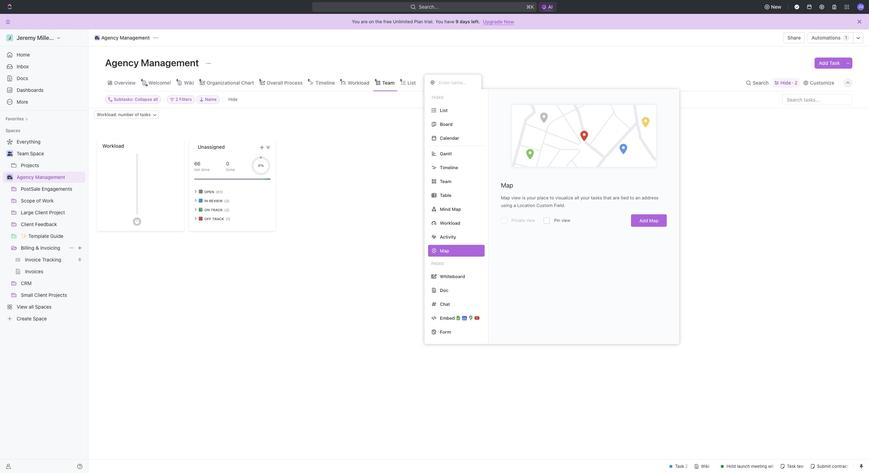 Task type: locate. For each thing, give the bounding box(es) containing it.
field.
[[554, 203, 566, 208]]

timeline link
[[314, 78, 335, 88]]

add for add map
[[640, 218, 649, 224]]

list right team link at top
[[408, 80, 416, 86]]

1 horizontal spatial you
[[436, 19, 444, 24]]

overview
[[114, 80, 136, 86]]

agency right business time icon
[[101, 35, 119, 41]]

favorites
[[6, 116, 24, 122]]

agency management down space
[[17, 174, 65, 180]]

open
[[205, 190, 214, 194]]

0 vertical spatial workload
[[348, 80, 370, 86]]

2 horizontal spatial view
[[562, 218, 571, 223]]

customize button
[[802, 78, 837, 88]]

team inside team space "link"
[[17, 151, 29, 157]]

2 vertical spatial agency
[[17, 174, 34, 180]]

tree containing team space
[[3, 136, 85, 325]]

team right user group icon
[[17, 151, 29, 157]]

0 vertical spatial on
[[369, 19, 374, 24]]

0 vertical spatial track
[[211, 208, 223, 212]]

are left the
[[361, 19, 368, 24]]

9
[[456, 19, 459, 24]]

(2) for on track (2)
[[225, 208, 230, 212]]

list link
[[406, 78, 416, 88]]

team up table
[[440, 179, 452, 184]]

1 vertical spatial track
[[212, 217, 224, 221]]

0 vertical spatial agency management link
[[93, 34, 152, 42]]

chat
[[440, 302, 450, 307]]

0 horizontal spatial are
[[361, 19, 368, 24]]

0 horizontal spatial list
[[408, 80, 416, 86]]

2 vertical spatial team
[[440, 179, 452, 184]]

tasks
[[591, 195, 603, 201]]

1 vertical spatial add
[[640, 218, 649, 224]]

timeline
[[316, 80, 335, 86], [440, 165, 458, 170]]

1 (2) from the top
[[224, 199, 230, 203]]

done
[[226, 168, 235, 172]]

track down in review (2)
[[211, 208, 223, 212]]

1 horizontal spatial hide
[[781, 80, 792, 86]]

view button
[[425, 78, 447, 88]]

2 your from the left
[[581, 195, 590, 201]]

on left the
[[369, 19, 374, 24]]

organizational chart
[[207, 80, 254, 86]]

new
[[772, 4, 782, 10]]

overall process
[[267, 80, 303, 86]]

1 vertical spatial are
[[613, 195, 620, 201]]

view inside map view is your place to visualize all your tasks that are tied to an address using a location custom field.
[[512, 195, 521, 201]]

0 horizontal spatial your
[[527, 195, 536, 201]]

1 horizontal spatial are
[[613, 195, 620, 201]]

on inside you are on the free unlimited plan trial. you have 9 days left. upgrade now
[[369, 19, 374, 24]]

2 (2) from the top
[[225, 208, 230, 212]]

66
[[194, 161, 201, 166]]

1 vertical spatial team
[[17, 151, 29, 157]]

search button
[[744, 78, 771, 88]]

0 horizontal spatial workload
[[102, 143, 124, 149]]

1 vertical spatial hide
[[229, 97, 238, 102]]

are inside you are on the free unlimited plan trial. you have 9 days left. upgrade now
[[361, 19, 368, 24]]

to left an
[[630, 195, 635, 201]]

hide down the organizational chart link
[[229, 97, 238, 102]]

wiki link
[[183, 78, 194, 88]]

2 vertical spatial management
[[35, 174, 65, 180]]

you left the
[[352, 19, 360, 24]]

add inside button
[[820, 60, 829, 66]]

track
[[211, 208, 223, 212], [212, 217, 224, 221]]

1 vertical spatial timeline
[[440, 165, 458, 170]]

spaces
[[6, 128, 20, 133]]

hide 2
[[781, 80, 798, 86]]

1 horizontal spatial add
[[820, 60, 829, 66]]

0 horizontal spatial timeline
[[316, 80, 335, 86]]

agency management link
[[93, 34, 152, 42], [17, 172, 84, 183]]

map
[[501, 182, 514, 189], [501, 195, 510, 201], [452, 206, 461, 212], [650, 218, 659, 224]]

business time image
[[7, 175, 12, 180]]

you left have
[[436, 19, 444, 24]]

1 horizontal spatial list
[[440, 107, 448, 113]]

address
[[642, 195, 659, 201]]

to right place
[[550, 195, 555, 201]]

agency inside tree
[[17, 174, 34, 180]]

to
[[550, 195, 555, 201], [630, 195, 635, 201]]

mind map
[[440, 206, 461, 212]]

0 vertical spatial agency
[[101, 35, 119, 41]]

add down an
[[640, 218, 649, 224]]

off track (1)
[[205, 217, 231, 221]]

task
[[830, 60, 841, 66]]

0 horizontal spatial team
[[17, 151, 29, 157]]

you are on the free unlimited plan trial. you have 9 days left. upgrade now
[[352, 19, 514, 24]]

0 vertical spatial hide
[[781, 80, 792, 86]]

private
[[512, 218, 525, 223]]

(1)
[[226, 217, 231, 221]]

overview link
[[113, 78, 136, 88]]

dashboards link
[[3, 85, 85, 96]]

1 horizontal spatial on
[[369, 19, 374, 24]]

view right pin
[[562, 218, 571, 223]]

0 vertical spatial timeline
[[316, 80, 335, 86]]

table
[[440, 193, 452, 198]]

unassigned
[[198, 144, 225, 150]]

are
[[361, 19, 368, 24], [613, 195, 620, 201]]

upgrade
[[483, 19, 503, 24]]

agency management right business time icon
[[101, 35, 150, 41]]

list
[[408, 80, 416, 86], [440, 107, 448, 113]]

your right is
[[527, 195, 536, 201]]

view for map
[[512, 195, 521, 201]]

plan
[[414, 19, 423, 24]]

the
[[376, 19, 382, 24]]

team left list "link" on the top left of page
[[383, 80, 395, 86]]

form
[[440, 329, 451, 335]]

all
[[575, 195, 580, 201]]

2 vertical spatial agency management
[[17, 174, 65, 180]]

agency right business time image
[[17, 174, 34, 180]]

search...
[[419, 4, 439, 10]]

welcome! link
[[147, 78, 171, 88]]

timeline down gantt
[[440, 165, 458, 170]]

hide inside button
[[229, 97, 238, 102]]

add
[[820, 60, 829, 66], [640, 218, 649, 224]]

using
[[501, 203, 513, 208]]

done
[[201, 168, 210, 172]]

board
[[440, 121, 453, 127]]

chart
[[241, 80, 254, 86]]

are left "tied"
[[613, 195, 620, 201]]

on up off
[[205, 208, 210, 212]]

0 horizontal spatial on
[[205, 208, 210, 212]]

timeline right the process
[[316, 80, 335, 86]]

agency management up welcome! link
[[105, 57, 201, 68]]

1 your from the left
[[527, 195, 536, 201]]

overall process link
[[266, 78, 303, 88]]

open (61)
[[205, 190, 223, 194]]

now
[[504, 19, 514, 24]]

2 horizontal spatial team
[[440, 179, 452, 184]]

agency
[[101, 35, 119, 41], [105, 57, 139, 68], [17, 174, 34, 180]]

0 horizontal spatial agency management link
[[17, 172, 84, 183]]

overall
[[267, 80, 283, 86]]

(2) for in review (2)
[[224, 199, 230, 203]]

pin
[[555, 218, 561, 223]]

(2)
[[224, 199, 230, 203], [225, 208, 230, 212]]

1 horizontal spatial to
[[630, 195, 635, 201]]

track for on track
[[211, 208, 223, 212]]

0 horizontal spatial to
[[550, 195, 555, 201]]

(2) right review
[[224, 199, 230, 203]]

1 vertical spatial on
[[205, 208, 210, 212]]

0 horizontal spatial add
[[640, 218, 649, 224]]

0 vertical spatial list
[[408, 80, 416, 86]]

team space link
[[17, 148, 84, 159]]

1 vertical spatial management
[[141, 57, 199, 68]]

list up board
[[440, 107, 448, 113]]

hide button
[[226, 95, 241, 104]]

tree
[[3, 136, 85, 325]]

Search tasks... text field
[[783, 94, 853, 105]]

1 horizontal spatial team
[[383, 80, 395, 86]]

2 horizontal spatial workload
[[440, 220, 461, 226]]

1 horizontal spatial workload
[[348, 80, 370, 86]]

a
[[514, 203, 516, 208]]

view left is
[[512, 195, 521, 201]]

add left task
[[820, 60, 829, 66]]

0 horizontal spatial hide
[[229, 97, 238, 102]]

have
[[445, 19, 455, 24]]

0 vertical spatial (2)
[[224, 199, 230, 203]]

embed
[[440, 315, 455, 321]]

view for private view
[[562, 218, 571, 223]]

inbox link
[[3, 61, 85, 72]]

0 horizontal spatial view
[[512, 195, 521, 201]]

hide
[[781, 80, 792, 86], [229, 97, 238, 102]]

1 horizontal spatial your
[[581, 195, 590, 201]]

place
[[538, 195, 549, 201]]

docs link
[[3, 73, 85, 84]]

view right private
[[527, 218, 535, 223]]

hide left 2
[[781, 80, 792, 86]]

agency up the 'overview'
[[105, 57, 139, 68]]

view
[[512, 195, 521, 201], [527, 218, 535, 223], [562, 218, 571, 223]]

your right all
[[581, 195, 590, 201]]

0 vertical spatial add
[[820, 60, 829, 66]]

0 horizontal spatial you
[[352, 19, 360, 24]]

pages
[[432, 261, 444, 266]]

hide for hide
[[229, 97, 238, 102]]

0 vertical spatial team
[[383, 80, 395, 86]]

(2) up (1)
[[225, 208, 230, 212]]

review
[[209, 199, 223, 203]]

track down on track (2)
[[212, 217, 224, 221]]

1 vertical spatial workload
[[102, 143, 124, 149]]

1 vertical spatial agency management link
[[17, 172, 84, 183]]

1 vertical spatial (2)
[[225, 208, 230, 212]]

2 vertical spatial workload
[[440, 220, 461, 226]]

workload
[[348, 80, 370, 86], [102, 143, 124, 149], [440, 220, 461, 226]]

agency management
[[101, 35, 150, 41], [105, 57, 201, 68], [17, 174, 65, 180]]

0 vertical spatial are
[[361, 19, 368, 24]]

you
[[352, 19, 360, 24], [436, 19, 444, 24]]



Task type: vqa. For each thing, say whether or not it's contained in the screenshot.


Task type: describe. For each thing, give the bounding box(es) containing it.
hide for hide 2
[[781, 80, 792, 86]]

customize
[[811, 80, 835, 86]]

2 to from the left
[[630, 195, 635, 201]]

map view is your place to visualize all your tasks that are tied to an address using a location custom field.
[[501, 195, 659, 208]]

upgrade now link
[[483, 19, 514, 24]]

favorites button
[[3, 115, 31, 123]]

billing & invoicing link
[[21, 243, 66, 254]]

process
[[284, 80, 303, 86]]

team inside team link
[[383, 80, 395, 86]]

0 vertical spatial agency management
[[101, 35, 150, 41]]

doc
[[440, 288, 449, 293]]

Enter name... field
[[439, 80, 476, 86]]

that
[[604, 195, 612, 201]]

in
[[205, 199, 208, 203]]

timeline inside "link"
[[316, 80, 335, 86]]

1 you from the left
[[352, 19, 360, 24]]

team link
[[381, 78, 395, 88]]

1 horizontal spatial timeline
[[440, 165, 458, 170]]

days
[[460, 19, 470, 24]]

66 not done
[[194, 161, 210, 172]]

add map
[[640, 218, 659, 224]]

1 vertical spatial agency
[[105, 57, 139, 68]]

share button
[[784, 32, 806, 43]]

on track (2)
[[205, 208, 230, 212]]

share
[[788, 35, 802, 41]]

1 to from the left
[[550, 195, 555, 201]]

map inside map view is your place to visualize all your tasks that are tied to an address using a location custom field.
[[501, 195, 510, 201]]

view button
[[425, 75, 447, 91]]

0 vertical spatial management
[[120, 35, 150, 41]]

left.
[[472, 19, 480, 24]]

dashboards
[[17, 87, 44, 93]]

1 horizontal spatial agency management link
[[93, 34, 152, 42]]

free
[[384, 19, 392, 24]]

docs
[[17, 75, 28, 81]]

welcome!
[[149, 80, 171, 86]]

organizational chart link
[[205, 78, 254, 88]]

visualize
[[556, 195, 574, 201]]

an
[[636, 195, 641, 201]]

private view
[[512, 218, 535, 223]]

tasks
[[432, 95, 444, 100]]

activity
[[440, 234, 457, 240]]

custom
[[537, 203, 553, 208]]

sidebar navigation
[[0, 30, 89, 474]]

whiteboard
[[440, 274, 465, 279]]

home link
[[3, 49, 85, 60]]

wiki
[[184, 80, 194, 86]]

are inside map view is your place to visualize all your tasks that are tied to an address using a location custom field.
[[613, 195, 620, 201]]

1 vertical spatial agency management
[[105, 57, 201, 68]]

not
[[194, 168, 200, 172]]

view
[[434, 80, 445, 86]]

organizational
[[207, 80, 240, 86]]

business time image
[[95, 36, 99, 40]]

off
[[205, 217, 211, 221]]

automations
[[812, 35, 841, 41]]

is
[[522, 195, 526, 201]]

list inside "link"
[[408, 80, 416, 86]]

&
[[36, 245, 39, 251]]

⌘k
[[527, 4, 534, 10]]

track for off track
[[212, 217, 224, 221]]

workload link
[[347, 78, 370, 88]]

1 horizontal spatial view
[[527, 218, 535, 223]]

tree inside sidebar navigation
[[3, 136, 85, 325]]

add task
[[820, 60, 841, 66]]

agency management link inside tree
[[17, 172, 84, 183]]

2
[[795, 80, 798, 86]]

tied
[[621, 195, 629, 201]]

user group image
[[7, 152, 12, 156]]

inbox
[[17, 64, 29, 69]]

1
[[846, 35, 848, 40]]

new button
[[762, 1, 786, 12]]

search
[[753, 80, 769, 86]]

management inside tree
[[35, 174, 65, 180]]

2 you from the left
[[436, 19, 444, 24]]

in review (2)
[[205, 199, 230, 203]]

add task button
[[815, 58, 845, 69]]

agency management inside tree
[[17, 174, 65, 180]]

unlimited
[[393, 19, 413, 24]]

team space
[[17, 151, 44, 157]]

invoicing
[[40, 245, 60, 251]]

space
[[30, 151, 44, 157]]

add for add task
[[820, 60, 829, 66]]

(61)
[[216, 190, 223, 194]]

1 vertical spatial list
[[440, 107, 448, 113]]

0
[[226, 161, 229, 166]]

0 done
[[226, 161, 235, 172]]



